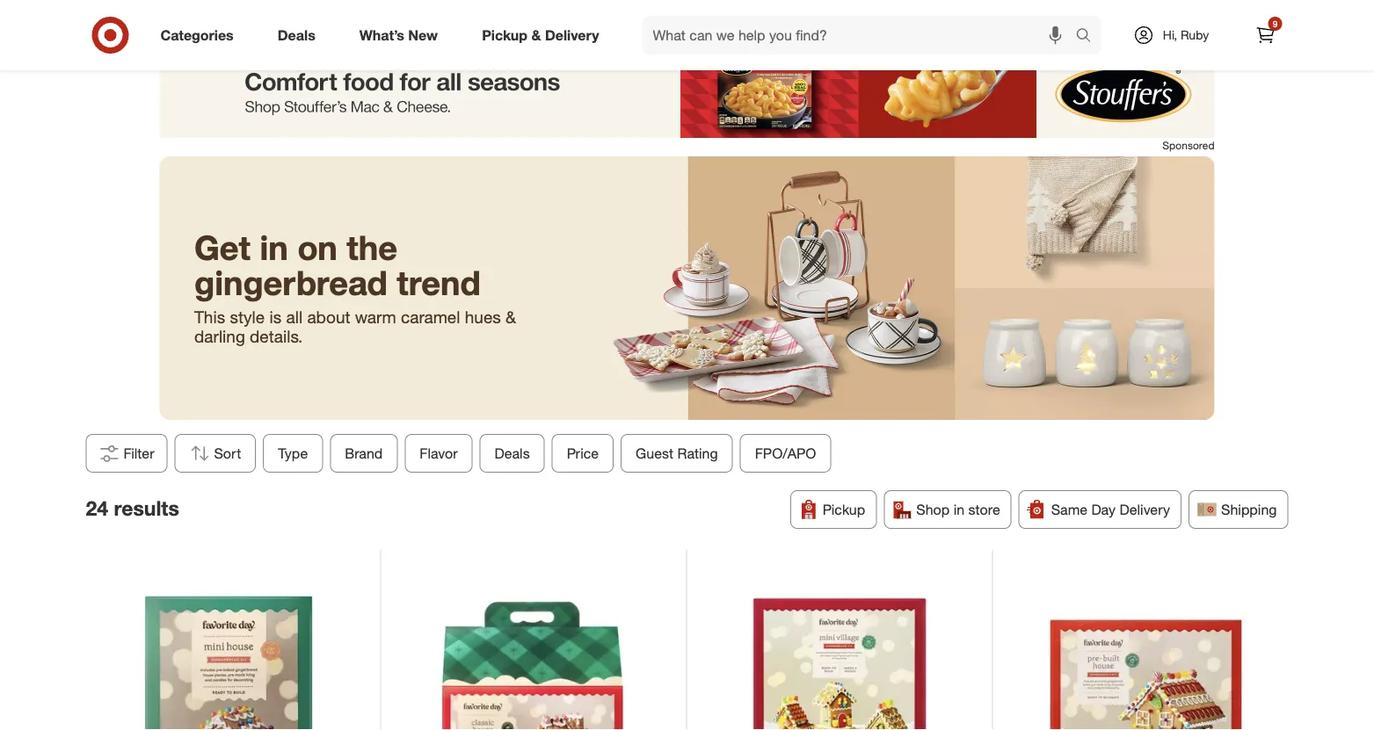 Task type: locate. For each thing, give the bounding box(es) containing it.
pickup & delivery link
[[467, 16, 621, 55]]

guest rating
[[636, 445, 718, 462]]

pickup for pickup & delivery
[[482, 26, 528, 44]]

pickup right new
[[482, 26, 528, 44]]

delivery inside button
[[1120, 501, 1170, 518]]

guest rating button
[[621, 435, 733, 473]]

in inside the get in on the gingerbread trend this style is all about warm caramel hues & darling details.
[[260, 227, 288, 268]]

search
[[1068, 28, 1110, 45]]

0 vertical spatial delivery
[[545, 26, 599, 44]]

0 vertical spatial in
[[260, 227, 288, 268]]

pickup
[[482, 26, 528, 44], [823, 501, 865, 518]]

shop in store
[[916, 501, 1000, 518]]

holiday mini village gingerbread house kit - 28oz - favorite day™ image
[[704, 568, 975, 731], [704, 568, 975, 731]]

warm
[[355, 307, 396, 327]]

1 horizontal spatial pickup
[[823, 501, 865, 518]]

pickup & delivery
[[482, 26, 599, 44]]

1 vertical spatial deals
[[495, 445, 530, 462]]

in left store
[[954, 501, 965, 518]]

sort button
[[175, 435, 256, 473]]

in inside button
[[954, 501, 965, 518]]

gingerbread
[[194, 262, 388, 303]]

filter button
[[86, 435, 168, 473]]

sort
[[214, 445, 241, 462]]

0 horizontal spatial pickup
[[482, 26, 528, 44]]

rating
[[677, 445, 718, 462]]

9
[[1273, 18, 1278, 29]]

holiday mini house gingerbread house kit - 6.2oz - favorite day™ image
[[92, 568, 363, 731], [92, 568, 363, 731]]

get in on the gingerbread trend this style is all about warm caramel hues & darling details.
[[194, 227, 516, 347]]

brand button
[[330, 435, 398, 473]]

delivery
[[545, 26, 599, 44], [1120, 501, 1170, 518]]

holiday classic house gingerbread house kit with roof helper - 38.8oz - favorite day™ image
[[398, 568, 669, 731], [398, 568, 669, 731]]

deals for the deals button
[[495, 445, 530, 462]]

darling
[[194, 327, 245, 347]]

0 vertical spatial pickup
[[482, 26, 528, 44]]

0 horizontal spatial &
[[506, 307, 516, 327]]

this
[[194, 307, 225, 327]]

flavor
[[420, 445, 458, 462]]

1 vertical spatial pickup
[[823, 501, 865, 518]]

style
[[230, 307, 265, 327]]

deals inside button
[[495, 445, 530, 462]]

What can we help you find? suggestions appear below search field
[[642, 16, 1080, 55]]

filter
[[124, 445, 154, 462]]

holiday pre-built gingerbread house kit - 29.8oz - favorite day™ image
[[1010, 568, 1282, 731], [1010, 568, 1282, 731]]

1 vertical spatial delivery
[[1120, 501, 1170, 518]]

in left on
[[260, 227, 288, 268]]

shipping
[[1221, 501, 1277, 518]]

guest
[[636, 445, 674, 462]]

hi, ruby
[[1163, 27, 1209, 43]]

deals
[[278, 26, 315, 44], [495, 445, 530, 462]]

get
[[194, 227, 251, 268]]

pickup inside pickup & delivery link
[[482, 26, 528, 44]]

flavor button
[[405, 435, 473, 473]]

0 vertical spatial deals
[[278, 26, 315, 44]]

pickup button
[[790, 491, 877, 529]]

pickup inside pickup button
[[823, 501, 865, 518]]

&
[[531, 26, 541, 44], [506, 307, 516, 327]]

1 horizontal spatial in
[[954, 501, 965, 518]]

deals left price
[[495, 445, 530, 462]]

in
[[260, 227, 288, 268], [954, 501, 965, 518]]

price
[[567, 445, 599, 462]]

0 horizontal spatial in
[[260, 227, 288, 268]]

1 vertical spatial in
[[954, 501, 965, 518]]

in for on
[[260, 227, 288, 268]]

0 horizontal spatial delivery
[[545, 26, 599, 44]]

1 horizontal spatial &
[[531, 26, 541, 44]]

pickup down fpo/apo 'button'
[[823, 501, 865, 518]]

deals left what's
[[278, 26, 315, 44]]

1 horizontal spatial delivery
[[1120, 501, 1170, 518]]

all
[[286, 307, 303, 327]]

1 horizontal spatial deals
[[495, 445, 530, 462]]

results
[[114, 496, 179, 520]]

type
[[278, 445, 308, 462]]

1 vertical spatial &
[[506, 307, 516, 327]]

0 horizontal spatial deals
[[278, 26, 315, 44]]



Task type: vqa. For each thing, say whether or not it's contained in the screenshot.
'Sort' at the bottom left of page
yes



Task type: describe. For each thing, give the bounding box(es) containing it.
deals for deals link
[[278, 26, 315, 44]]

same day delivery
[[1051, 501, 1170, 518]]

about
[[307, 307, 350, 327]]

shop
[[916, 501, 950, 518]]

new
[[408, 26, 438, 44]]

categories link
[[146, 16, 256, 55]]

advertisement region
[[160, 50, 1215, 138]]

on
[[298, 227, 337, 268]]

search button
[[1068, 16, 1110, 58]]

same
[[1051, 501, 1088, 518]]

pickup for pickup
[[823, 501, 865, 518]]

what's new link
[[344, 16, 460, 55]]

trend
[[397, 262, 481, 303]]

brand
[[345, 445, 383, 462]]

ruby
[[1181, 27, 1209, 43]]

shipping button
[[1189, 491, 1289, 529]]

24 results
[[86, 496, 179, 520]]

type button
[[263, 435, 323, 473]]

details.
[[250, 327, 303, 347]]

is
[[269, 307, 282, 327]]

24
[[86, 496, 108, 520]]

price button
[[552, 435, 614, 473]]

9 link
[[1246, 16, 1285, 55]]

hues
[[465, 307, 501, 327]]

what's
[[359, 26, 404, 44]]

store
[[969, 501, 1000, 518]]

what's new
[[359, 26, 438, 44]]

deals link
[[263, 16, 337, 55]]

sponsored
[[1163, 139, 1215, 152]]

fpo/apo button
[[740, 435, 831, 473]]

caramel
[[401, 307, 460, 327]]

deals button
[[480, 435, 545, 473]]

delivery for same day delivery
[[1120, 501, 1170, 518]]

delivery for pickup & delivery
[[545, 26, 599, 44]]

fpo/apo
[[755, 445, 816, 462]]

& inside the get in on the gingerbread trend this style is all about warm caramel hues & darling details.
[[506, 307, 516, 327]]

day
[[1092, 501, 1116, 518]]

in for store
[[954, 501, 965, 518]]

0 vertical spatial &
[[531, 26, 541, 44]]

hi,
[[1163, 27, 1177, 43]]

categories
[[160, 26, 234, 44]]

the
[[347, 227, 397, 268]]

shop in store button
[[884, 491, 1012, 529]]

same day delivery button
[[1019, 491, 1182, 529]]



